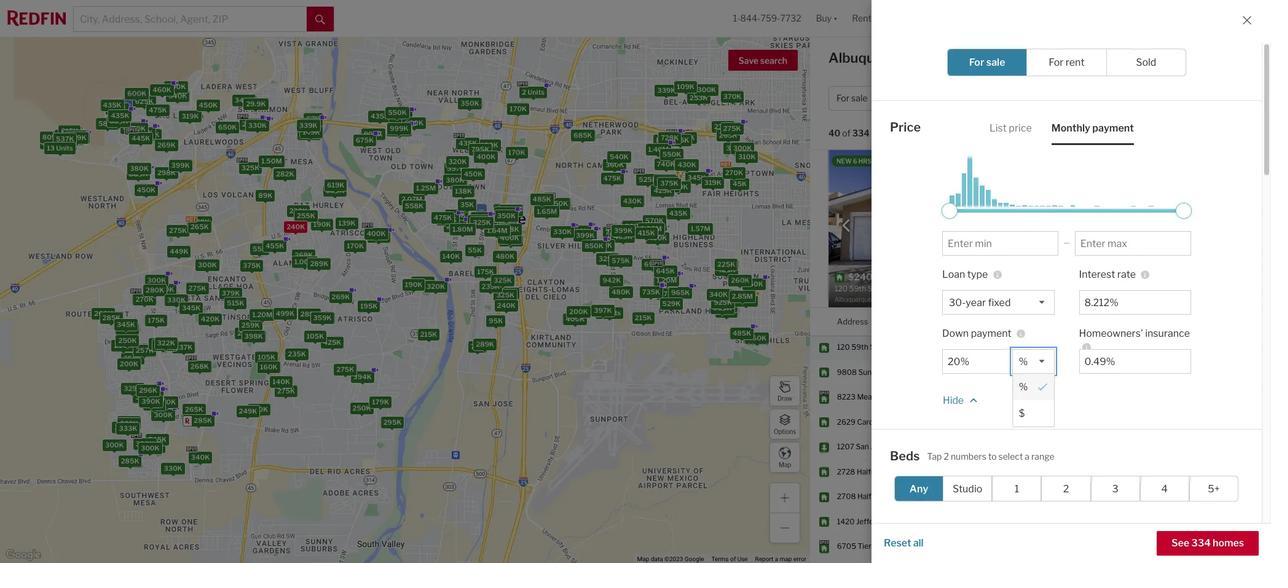 Task type: locate. For each thing, give the bounding box(es) containing it.
0 horizontal spatial   text field
[[948, 356, 1008, 367]]

1420
[[837, 517, 855, 526]]

0 vertical spatial 2 units
[[522, 87, 545, 96]]

baths inside beds / baths button
[[1069, 93, 1093, 104]]

6 hours
[[1105, 216, 1132, 226]]

1 vertical spatial 2 units
[[474, 213, 496, 222]]

2 favorite this home image from the top
[[1243, 538, 1258, 553]]

x-out this home image
[[1074, 286, 1089, 301]]

of right 40
[[843, 128, 851, 139]]

st for ne
[[891, 517, 898, 526]]

for up 40
[[837, 93, 850, 104]]

1 horizontal spatial 298k
[[237, 329, 256, 337]]

albuquerque for 2708 halfmoon way sw
[[913, 492, 957, 501]]

250k up "869k"
[[496, 205, 515, 214]]

5 albuquerque from the top
[[913, 542, 957, 551]]

use
[[738, 556, 748, 563]]

589k
[[98, 119, 117, 128]]

1 vertical spatial 485k
[[733, 329, 752, 337]]

480k down "869k"
[[496, 252, 515, 260]]

1 vertical spatial 537k
[[447, 164, 465, 172]]

334 inside 40 of 334 homes •
[[853, 128, 870, 139]]

1.40m
[[648, 145, 669, 154]]

ridge
[[913, 517, 933, 526]]

1 vertical spatial beds
[[890, 449, 920, 463]]

hrs for $220
[[1203, 467, 1214, 476]]

1 vertical spatial 390k
[[142, 397, 160, 406]]

360k
[[606, 160, 624, 169]]

albuquerque for 2728 halfmoon way sw
[[913, 467, 957, 476]]

9808
[[837, 368, 857, 377]]

Any radio
[[895, 554, 944, 563]]

1 vertical spatial 319k
[[704, 178, 722, 187]]

minimum price slider
[[942, 203, 958, 219]]

0 vertical spatial 290k
[[242, 120, 261, 128]]

175k
[[477, 267, 494, 276], [148, 316, 165, 324]]

ne left ridge
[[900, 517, 910, 526]]

0 horizontal spatial 270k
[[136, 295, 154, 303]]

450k down 795k
[[464, 170, 483, 178]]

999k
[[390, 124, 409, 132]]

0 horizontal spatial for sale
[[837, 93, 868, 104]]

1 checkbox
[[993, 476, 1042, 502]]

nw up any option
[[914, 542, 927, 551]]

sw for 2708 halfmoon way sw
[[910, 492, 923, 501]]

0 vertical spatial %
[[1019, 356, 1028, 367]]

1 28 hrs from the top
[[1192, 467, 1214, 476]]

sale inside checkbox
[[987, 57, 1006, 68]]

0 horizontal spatial 850k
[[585, 241, 604, 250]]

year built
[[1162, 200, 1195, 209]]

  text field down rate
[[1085, 297, 1186, 308]]

240k up 95k
[[497, 301, 516, 309]]

for for for rent "option"
[[1049, 57, 1064, 68]]

0 horizontal spatial 485k
[[533, 195, 551, 203]]

1-844-759-7732
[[733, 13, 802, 24]]

1 vertical spatial 140k
[[273, 377, 290, 386]]

350k up 795k
[[461, 99, 479, 107]]

0 vertical spatial 625k
[[135, 97, 153, 105]]

215k down 219k
[[495, 220, 512, 229]]

2 horizontal spatial 650k
[[659, 182, 678, 190]]

475k down 1.25m at the top of the page
[[434, 213, 452, 222]]

ne right dr
[[902, 417, 912, 427]]

nw right "ave"
[[924, 393, 937, 402]]

$220
[[1154, 467, 1172, 476]]

282k
[[276, 170, 294, 178]]

550k up 999k
[[388, 108, 407, 117]]

$312
[[1154, 517, 1171, 526]]

hrs right 30
[[1204, 517, 1215, 526]]

3 checkbox
[[1091, 476, 1140, 502]]

for sale up home type
[[970, 57, 1006, 68]]

1 horizontal spatial 460k
[[748, 333, 767, 342]]

460k
[[153, 85, 171, 94], [748, 333, 767, 342]]

loan
[[943, 268, 966, 280]]

45k
[[733, 179, 747, 188]]

hrs for $171
[[1202, 368, 1213, 377]]

850k down 610k at the left top
[[585, 241, 604, 250]]

recommended button
[[934, 128, 1008, 139]]

270k up 45k
[[725, 168, 743, 177]]

334 up 4+ radio
[[1192, 537, 1211, 549]]

2 horizontal spatial 269k
[[332, 292, 350, 301]]

sw up the any
[[909, 467, 922, 476]]

st right 59th
[[870, 343, 878, 352]]

280k
[[392, 112, 410, 120], [156, 285, 174, 294], [146, 286, 164, 294]]

2 vertical spatial 298k
[[237, 329, 256, 337]]

2 % from the top
[[1019, 381, 1028, 393]]

Any checkbox
[[895, 476, 944, 502]]

sale up 40 of 334 homes •
[[852, 93, 868, 104]]

map left data at the bottom right of the page
[[637, 556, 650, 563]]

for sale inside button
[[837, 93, 868, 104]]

0 horizontal spatial 750k
[[127, 124, 146, 133]]

sale
[[987, 57, 1006, 68], [852, 93, 868, 104]]

1 horizontal spatial sale
[[987, 57, 1006, 68]]

report a map error
[[755, 556, 807, 563]]

250k up 257k
[[118, 336, 137, 345]]

way down antonio
[[893, 467, 908, 476]]

sort
[[914, 128, 932, 139]]

0 vertical spatial for sale
[[970, 57, 1006, 68]]

1 vertical spatial 200k
[[120, 360, 138, 368]]

price down price button
[[890, 120, 921, 135]]

815k
[[656, 135, 673, 144]]

390k down 2.00m
[[648, 234, 667, 242]]

0 vertical spatial 269k
[[157, 141, 176, 149]]

200k down 257k
[[120, 360, 138, 368]]

30 hrs
[[1192, 517, 1215, 526]]

hrs for $231
[[1203, 492, 1214, 501]]

hrs up 16 hrs
[[1198, 343, 1210, 352]]

2
[[522, 87, 526, 96], [474, 213, 478, 222], [944, 451, 949, 462], [1072, 467, 1077, 476], [1064, 483, 1069, 495], [1072, 492, 1077, 501]]

0 horizontal spatial 319k
[[182, 112, 199, 120]]

  text field
[[1085, 297, 1186, 308], [948, 356, 1008, 367]]

225k down 35k
[[447, 222, 465, 230]]

290k down 29.9k
[[242, 120, 261, 128]]

hrs right 16 on the right bottom
[[1202, 368, 1213, 377]]

for inside "option"
[[1049, 57, 1064, 68]]

398k
[[244, 332, 263, 340]]

350k
[[461, 99, 479, 107], [326, 186, 344, 194], [497, 211, 516, 220]]

3 albuquerque from the top
[[913, 467, 957, 476]]

255k
[[297, 211, 315, 220]]

1 horizontal spatial 650k
[[218, 123, 237, 131]]

favorite this home image right 30 hrs
[[1243, 513, 1258, 528]]

price inside button
[[904, 93, 925, 104]]

0 horizontal spatial map
[[637, 556, 650, 563]]

Enter max text field
[[1081, 238, 1186, 249]]

sw for 120 59th st sw
[[879, 343, 892, 352]]

449k
[[170, 247, 188, 256]]

523k
[[108, 104, 126, 113]]

0 vertical spatial price
[[904, 93, 925, 104]]

lot size
[[1162, 216, 1190, 226]]

120
[[837, 343, 850, 352]]

339k left 109k
[[658, 86, 676, 94]]

dialog containing %
[[1013, 373, 1055, 427]]

Sold checkbox
[[1107, 49, 1187, 76]]

options button
[[770, 409, 801, 440]]

payment up $240,000
[[971, 327, 1012, 339]]

0 vertical spatial favorite this home image
[[1243, 513, 1258, 528]]

347k
[[156, 340, 174, 349], [156, 340, 174, 349]]

2 vertical spatial 480k
[[612, 287, 631, 296]]

0 horizontal spatial 550k
[[388, 108, 407, 117]]

1 vertical spatial 525k
[[639, 175, 657, 183]]

4 up 5
[[1041, 368, 1046, 377]]

558k
[[405, 202, 424, 210]]

1 favorite this home image from the top
[[1243, 513, 1258, 528]]

6 for 6 hours
[[1105, 216, 1110, 226]]

0 vertical spatial 6
[[853, 157, 858, 165]]

0 horizontal spatial $185
[[1114, 200, 1132, 209]]

st right jefferson
[[891, 517, 898, 526]]

1420 jefferson st ne ridge park
[[837, 517, 950, 526]]

269k down 255k
[[295, 250, 313, 259]]

1.20m up 259k
[[252, 310, 273, 319]]

1 vertical spatial 298k
[[737, 296, 756, 305]]

2 albuquerque from the top
[[913, 368, 957, 377]]

750k right 589k
[[127, 124, 146, 133]]

for left the for
[[970, 57, 985, 68]]

0 horizontal spatial 450k
[[137, 185, 156, 194]]

of inside 40 of 334 homes •
[[843, 128, 851, 139]]

309k
[[136, 439, 154, 448]]

halfmoon for 2708
[[858, 492, 892, 501]]

235k down 499k
[[288, 350, 306, 358]]

1 vertical spatial nw
[[909, 442, 922, 452]]

see
[[1172, 537, 1190, 549]]

1 vertical spatial 6
[[1105, 216, 1110, 226]]

0 vertical spatial 28 hrs
[[1192, 467, 1214, 476]]

1 vertical spatial sale
[[852, 93, 868, 104]]

55k down the 89k
[[253, 244, 267, 253]]

55k down 1.80m
[[468, 245, 482, 254]]

sw for 2728 halfmoon way sw
[[909, 467, 922, 476]]

0 horizontal spatial 298k
[[157, 168, 176, 177]]

485k up "1.65m"
[[533, 195, 551, 203]]

st left n/a
[[900, 442, 907, 452]]

0 vertical spatial 600k
[[127, 89, 146, 97]]

120 59th st sw
[[837, 343, 892, 352]]

0 horizontal spatial beds
[[890, 449, 920, 463]]

0 horizontal spatial 339k
[[120, 419, 138, 428]]

460k up 470k
[[153, 85, 171, 94]]

hours
[[1112, 216, 1132, 226]]

339k up 720k
[[299, 121, 318, 129]]

%
[[1019, 356, 1028, 367], [1019, 381, 1028, 393]]

0 vertical spatial 350k
[[461, 99, 479, 107]]

1.20m
[[657, 276, 677, 284], [252, 310, 273, 319]]

455k
[[266, 241, 284, 250]]

type inside home type button
[[988, 93, 1006, 104]]

fixed
[[988, 297, 1011, 308]]

3 units
[[598, 308, 621, 317]]

215k down 735k
[[635, 313, 652, 322]]

dialog
[[1013, 373, 1055, 427]]

2 horizontal spatial 6
[[1192, 343, 1197, 352]]

1,420
[[1104, 492, 1123, 501]]

3 inside map region
[[598, 308, 603, 317]]

290k
[[242, 120, 261, 128], [114, 341, 133, 350]]

1 vertical spatial 1.20m
[[252, 310, 273, 319]]

1,519
[[1104, 467, 1122, 476]]

hrs for $185
[[1198, 343, 1210, 352]]

257k
[[136, 346, 154, 355]]

250k left the 179k
[[353, 403, 371, 412]]

2 vertical spatial nw
[[914, 542, 927, 551]]

4 inside checkbox
[[1162, 483, 1168, 495]]

0 horizontal spatial for
[[837, 93, 850, 104]]

2+ radio
[[1042, 554, 1091, 563]]

albuquerque up parkwest
[[913, 368, 957, 377]]

list box
[[1013, 349, 1055, 427]]

0 vertical spatial 175k
[[477, 267, 494, 276]]

850k right the 880k
[[646, 221, 664, 229]]

556k
[[68, 133, 87, 142]]

1 horizontal spatial 430k
[[678, 160, 697, 169]]

sw right trl
[[910, 368, 922, 377]]

albuquerque down down
[[913, 343, 957, 352]]

sw inside 120 59th st sw link
[[879, 343, 892, 352]]

40
[[829, 128, 841, 139]]

nw for n/a
[[909, 442, 922, 452]]

175k down the 1.64m
[[477, 267, 494, 276]]

beds
[[1042, 93, 1063, 104], [890, 449, 920, 463]]

425k up 800k
[[717, 266, 736, 274]]

490k
[[64, 130, 83, 138]]

hrs for $312
[[1204, 517, 1215, 526]]

475k down 360k
[[604, 174, 622, 182]]

nw left tap
[[909, 442, 922, 452]]

0 horizontal spatial homes
[[872, 128, 899, 139]]

1 vertical spatial 550k
[[663, 150, 681, 159]]

339k up "309k" on the bottom of page
[[120, 419, 138, 428]]

1 vertical spatial payment
[[971, 327, 1012, 339]]

5+ checkbox
[[1190, 476, 1239, 502]]

105k up 160k
[[258, 353, 275, 361]]

location button
[[913, 308, 945, 336]]

28 hrs for $231
[[1192, 492, 1214, 501]]

280k up "353k"
[[146, 286, 164, 294]]

1 vertical spatial 105k
[[258, 353, 275, 361]]

2 28 from the top
[[1192, 492, 1202, 501]]

1 vertical spatial st
[[900, 442, 907, 452]]

for left rent
[[1049, 57, 1064, 68]]

28 hrs up 30 hrs
[[1192, 492, 1214, 501]]

$185 down insurance
[[1154, 343, 1171, 352]]

138k
[[455, 186, 472, 195], [502, 225, 519, 233]]

new 6 hrs ago
[[837, 157, 887, 165]]

1 vertical spatial 290k
[[114, 341, 133, 350]]

250k up 296k
[[124, 354, 142, 362]]

1 vertical spatial 235k
[[482, 282, 500, 291]]

680k
[[657, 176, 676, 184]]

2 vertical spatial st
[[891, 517, 898, 526]]

ft.
[[1070, 200, 1079, 209], [1234, 216, 1243, 226]]

beds inside button
[[1042, 93, 1063, 104]]

0 vertical spatial payment
[[1093, 122, 1134, 134]]

homes inside see 334 homes 'button'
[[1213, 537, 1245, 549]]

google image
[[3, 547, 44, 563]]

way for 2708 halfmoon way sw
[[893, 492, 908, 501]]

1 horizontal spatial $185
[[1154, 343, 1171, 352]]

all filters
[[1144, 93, 1180, 104]]

2 28 hrs from the top
[[1192, 492, 1214, 501]]

beds left /
[[1042, 93, 1063, 104]]

650k
[[218, 123, 237, 131], [42, 139, 61, 147], [659, 182, 678, 190]]

payment
[[1093, 122, 1134, 134], [971, 327, 1012, 339]]

2 horizontal spatial 475k
[[604, 174, 622, 182]]

sw inside "2728 halfmoon way sw" link
[[909, 467, 922, 476]]

  text field
[[1085, 356, 1186, 367]]

28 left 5+
[[1192, 492, 1202, 501]]

1 horizontal spatial 450k
[[199, 101, 218, 109]]

sw inside 2708 halfmoon way sw link
[[910, 492, 923, 501]]

favorite this home image
[[1243, 513, 1258, 528], [1243, 538, 1258, 553]]

  text field up $299,900
[[948, 356, 1008, 367]]

homes left •
[[872, 128, 899, 139]]

for inside checkbox
[[970, 57, 985, 68]]

353k
[[151, 339, 170, 347]]

1 vertical spatial 450k
[[464, 170, 483, 178]]

0 horizontal spatial payment
[[971, 327, 1012, 339]]

halfmoon down "2728 halfmoon way sw" link at the bottom right
[[858, 492, 892, 501]]

1 vertical spatial $185
[[1154, 343, 1171, 352]]

for sale up 40 of 334 homes •
[[837, 93, 868, 104]]

750k right 559k
[[550, 199, 568, 207]]

sw inside 9808 sun chaser trl sw link
[[910, 368, 922, 377]]

965k
[[671, 288, 690, 296]]

payment right monthly
[[1093, 122, 1134, 134]]

albuquerque up any option
[[913, 542, 957, 551]]

hide
[[943, 394, 964, 406]]

1 horizontal spatial 320k
[[449, 157, 467, 165]]

335k
[[191, 218, 210, 226]]

option group containing any
[[895, 476, 1239, 502]]

save search button
[[728, 50, 798, 71]]

1 vertical spatial way
[[893, 492, 908, 501]]

320k
[[449, 157, 467, 165], [427, 282, 445, 290]]

4 checkbox
[[1140, 476, 1190, 502]]

215k down 243k
[[420, 330, 437, 339]]

1 vertical spatial favorite this home image
[[1243, 538, 1258, 553]]

105k down '359k'
[[307, 332, 324, 340]]

0 vertical spatial 200k
[[570, 307, 588, 316]]

monthly payment element
[[1052, 112, 1134, 145]]

option group
[[948, 49, 1187, 76], [895, 476, 1239, 502], [895, 554, 1239, 563]]

map inside button
[[779, 461, 791, 468]]

ft. right sq.
[[1234, 216, 1243, 226]]

4 albuquerque from the top
[[913, 492, 957, 501]]

0 vertical spatial option group
[[948, 49, 1187, 76]]

$239
[[1154, 542, 1172, 551]]

beds left tap
[[890, 449, 920, 463]]

6 for 6 hrs
[[1192, 343, 1197, 352]]

1+ radio
[[943, 554, 993, 563]]

140k down 160k
[[273, 377, 290, 386]]

0 horizontal spatial 105k
[[258, 353, 275, 361]]

Enter min text field
[[948, 238, 1053, 249]]

map for map
[[779, 461, 791, 468]]

homes
[[944, 50, 989, 66]]

0 horizontal spatial 460k
[[153, 85, 171, 94]]

baths up ct
[[890, 526, 925, 541]]

31 hrs
[[1192, 542, 1213, 551]]

480k down 942k
[[612, 287, 631, 296]]

option group up beds / baths
[[948, 49, 1187, 76]]

1207 san antonio st nw
[[837, 442, 922, 452]]

175k up "353k"
[[148, 316, 165, 324]]

market insights
[[1118, 53, 1191, 65]]

1 28 from the top
[[1192, 467, 1202, 476]]

1 vertical spatial map
[[637, 556, 650, 563]]

3+ radio
[[1140, 554, 1190, 563]]

1 albuquerque from the top
[[913, 343, 957, 352]]

way for 2728 halfmoon way sw
[[893, 467, 908, 476]]

190k
[[481, 140, 499, 149], [313, 220, 331, 228], [405, 280, 423, 289], [251, 405, 268, 414]]

1 horizontal spatial 750k
[[550, 199, 568, 207]]

for for for sale checkbox
[[970, 57, 985, 68]]

195k
[[360, 302, 378, 310]]

option group containing for sale
[[948, 49, 1187, 76]]

6 left hrs
[[853, 157, 858, 165]]

1.05m
[[389, 126, 410, 135]]

0 vertical spatial 334
[[853, 128, 870, 139]]

1.00m
[[294, 257, 315, 266]]

albuquerque down tap
[[913, 467, 957, 476]]

address button
[[837, 308, 868, 336]]

2728 halfmoon way sw
[[837, 467, 922, 476]]

— right 35k
[[478, 205, 484, 213]]

hrs up 5+
[[1203, 467, 1214, 476]]

575k
[[612, 256, 630, 265]]

halfmoon for 2728
[[857, 467, 891, 476]]

480k down the 1.64m
[[502, 236, 521, 244]]

450k down 470k
[[137, 185, 156, 194]]

type right home on the top right of page
[[988, 93, 1006, 104]]

1.65m
[[537, 207, 557, 216]]

435k
[[103, 100, 121, 109], [111, 111, 129, 120], [371, 112, 389, 120], [459, 139, 477, 148], [669, 209, 688, 217]]

2 horizontal spatial 425k
[[717, 266, 736, 274]]

% inside dialog
[[1019, 381, 1028, 393]]

price up sort on the right of page
[[904, 93, 925, 104]]

0 vertical spatial baths
[[1069, 93, 1093, 104]]

of left use
[[730, 556, 736, 563]]

beds for beds
[[890, 449, 920, 463]]

0 vertical spatial 289k
[[310, 259, 329, 268]]

0 vertical spatial 650k
[[218, 123, 237, 131]]

1 vertical spatial ft.
[[1234, 216, 1243, 226]]

289k down 95k
[[476, 340, 494, 348]]

/
[[1064, 93, 1067, 104]]

315k up 45k
[[726, 144, 744, 152]]

259k
[[242, 321, 260, 329]]

0 vertical spatial 475k
[[149, 105, 167, 114]]



Task type: describe. For each thing, give the bounding box(es) containing it.
albuquerque, nm homes for sale
[[829, 50, 1042, 66]]

down
[[943, 327, 969, 339]]

1 horizontal spatial 240k
[[497, 301, 516, 309]]

2629 cardenas dr ne
[[837, 417, 912, 427]]

243k
[[414, 278, 432, 286]]

— right 559k
[[536, 203, 542, 211]]

334 inside 'button'
[[1192, 537, 1211, 549]]

hide button
[[943, 386, 982, 410]]

view details
[[1190, 289, 1238, 299]]

0 vertical spatial 537k
[[56, 134, 74, 143]]

2 vertical spatial 475k
[[434, 213, 452, 222]]

all filters button
[[1121, 86, 1192, 111]]

3 inside 3 option
[[1113, 483, 1119, 495]]

For rent checkbox
[[1027, 49, 1107, 76]]

2 vertical spatial option group
[[895, 554, 1239, 563]]

531k
[[63, 131, 80, 139]]

City, Address, School, Agent, ZIP search field
[[74, 7, 307, 31]]

report a map error link
[[755, 556, 807, 563]]

0 horizontal spatial 525k
[[61, 132, 79, 140]]

reset
[[884, 537, 912, 549]]

75k
[[471, 342, 484, 350]]

30
[[1192, 517, 1202, 526]]

1 vertical spatial 138k
[[502, 225, 519, 233]]

415k
[[638, 229, 655, 237]]

0 vertical spatial 425k
[[654, 186, 672, 194]]

map region
[[0, 0, 935, 563]]

1 horizontal spatial 850k
[[646, 221, 664, 229]]

ago
[[873, 157, 887, 165]]

payment for down payment
[[971, 327, 1012, 339]]

$/sq. ft.
[[1051, 200, 1079, 209]]

1 horizontal spatial 537k
[[447, 164, 465, 172]]

tap 2 numbers to select a range
[[928, 451, 1055, 462]]

219k
[[497, 208, 514, 217]]

homes inside 40 of 334 homes •
[[872, 128, 899, 139]]

5
[[1041, 417, 1046, 427]]

0 vertical spatial 235k
[[714, 122, 733, 131]]

for sale inside checkbox
[[970, 57, 1006, 68]]

1 horizontal spatial 249k
[[370, 232, 388, 241]]

662k
[[60, 128, 78, 137]]

0 vertical spatial 450k
[[199, 101, 218, 109]]

— down on redfin
[[1064, 238, 1070, 247]]

1 horizontal spatial 289k
[[476, 340, 494, 348]]

0 horizontal spatial 200k
[[120, 360, 138, 368]]

1 vertical spatial baths
[[1072, 316, 1094, 326]]

0 horizontal spatial 249k
[[239, 406, 257, 415]]

sale inside button
[[852, 93, 868, 104]]

$/sq.
[[1051, 200, 1069, 209]]

2.07m
[[401, 194, 423, 203]]

report
[[755, 556, 774, 563]]

1 horizontal spatial 319k
[[704, 178, 722, 187]]

0 horizontal spatial 420k
[[201, 314, 220, 323]]

of for 40
[[843, 128, 851, 139]]

Studio checkbox
[[943, 476, 993, 502]]

0 vertical spatial $185
[[1114, 200, 1132, 209]]

2 vertical spatial baths
[[890, 526, 925, 541]]

394k
[[353, 372, 372, 381]]

2 vertical spatial 350k
[[497, 211, 516, 220]]

548k
[[57, 130, 76, 139]]

1207 san antonio st nw link
[[837, 442, 922, 452]]

28 for $220
[[1192, 467, 1202, 476]]

favorite this home image
[[1050, 286, 1064, 301]]

hrs right 31
[[1202, 542, 1213, 551]]

599k
[[68, 133, 86, 142]]

albuquerque for 6705 tierra madre ct nw
[[913, 542, 957, 551]]

675k
[[356, 136, 374, 144]]

0 horizontal spatial 138k
[[455, 186, 472, 195]]

0 horizontal spatial 430k
[[623, 196, 642, 205]]

nw for albuquerque
[[914, 542, 927, 551]]

1 horizontal spatial 235k
[[482, 282, 500, 291]]

28 for $231
[[1192, 492, 1202, 501]]

500k
[[167, 82, 186, 91]]

0 vertical spatial ft.
[[1070, 200, 1079, 209]]

submit search image
[[315, 15, 325, 24]]

price
[[1009, 122, 1032, 134]]

details
[[1211, 289, 1238, 299]]

900k
[[364, 130, 383, 138]]

view details link
[[1183, 282, 1245, 304]]

beds for beds / baths
[[1042, 93, 1063, 104]]

2629 cardenas dr ne link
[[837, 417, 912, 428]]

1 horizontal spatial 315k
[[726, 144, 744, 152]]

ne for dr
[[902, 417, 912, 427]]

— up 630k
[[125, 99, 131, 108]]

1 horizontal spatial 420k
[[594, 241, 613, 250]]

list price
[[990, 122, 1032, 134]]

2 vertical spatial 269k
[[332, 292, 350, 301]]

$729,000
[[969, 517, 1004, 526]]

none
[[1113, 233, 1132, 242]]

1 vertical spatial 425k
[[717, 266, 736, 274]]

28 hrs for $220
[[1192, 467, 1214, 476]]

1 vertical spatial 480k
[[496, 252, 515, 260]]

For sale checkbox
[[948, 49, 1028, 76]]

year
[[1162, 200, 1177, 209]]

1 horizontal spatial 175k
[[477, 267, 494, 276]]

2 horizontal spatial st
[[900, 442, 907, 452]]

0 horizontal spatial 215k
[[420, 330, 437, 339]]

rate
[[1118, 268, 1136, 280]]

562k
[[61, 128, 79, 137]]

lot
[[1162, 216, 1174, 226]]

list price element
[[990, 112, 1032, 145]]

2 vertical spatial 600k
[[56, 140, 75, 149]]

593k
[[63, 134, 82, 143]]

1 horizontal spatial 215k
[[495, 220, 512, 229]]

0 vertical spatial a
[[1025, 451, 1030, 462]]

1 horizontal spatial 390k
[[648, 234, 667, 242]]

1 vertical spatial 315k
[[146, 400, 163, 408]]

0 horizontal spatial 289k
[[310, 259, 329, 268]]

draw
[[778, 394, 793, 402]]

1 horizontal spatial 140k
[[443, 252, 460, 261]]

trl
[[900, 368, 908, 377]]

250k up 95k
[[499, 289, 517, 297]]

1 vertical spatial 650k
[[42, 139, 61, 147]]

225k up 800k
[[718, 260, 736, 269]]

data
[[651, 556, 663, 563]]

2.5+ radio
[[1091, 554, 1140, 563]]

payment for monthly payment
[[1093, 122, 1134, 134]]

8223 meadowbrook ave nw
[[837, 393, 937, 402]]

0 vertical spatial   text field
[[1085, 297, 1186, 308]]

antonio
[[871, 442, 898, 452]]

1 vertical spatial 339k
[[299, 121, 318, 129]]

1 horizontal spatial 525k
[[639, 175, 657, 183]]

2728
[[837, 467, 856, 476]]

list box containing %
[[1013, 349, 1055, 427]]

insights
[[1154, 53, 1191, 65]]

numbers
[[951, 451, 987, 462]]

0 vertical spatial 480k
[[502, 236, 521, 244]]

2 vertical spatial 339k
[[120, 419, 138, 428]]

370k
[[724, 92, 742, 101]]

459k
[[302, 120, 320, 128]]

155k
[[718, 307, 735, 316]]

728k
[[661, 133, 679, 142]]

280k down "449k" at the top left of page
[[156, 285, 174, 294]]

previous button image
[[841, 219, 853, 232]]

save search
[[739, 55, 788, 66]]

location
[[913, 316, 945, 326]]

658k
[[44, 134, 62, 142]]

1 horizontal spatial 485k
[[733, 329, 752, 337]]

0 horizontal spatial 1.20m
[[252, 310, 273, 319]]

225k up 1.80m
[[439, 215, 457, 224]]

619k
[[327, 180, 345, 189]]

6,098
[[1198, 216, 1220, 226]]

built
[[1179, 200, 1195, 209]]

2 vertical spatial 450k
[[137, 185, 156, 194]]

of for terms
[[730, 556, 736, 563]]

0 horizontal spatial 55k
[[253, 244, 267, 253]]

280k up 999k
[[392, 112, 410, 120]]

2 checkbox
[[1042, 476, 1091, 502]]

2 horizontal spatial 600k
[[405, 118, 424, 127]]

rent
[[1066, 57, 1085, 68]]

2 inside option
[[1064, 483, 1069, 495]]

1,756
[[1104, 368, 1123, 377]]

220k
[[289, 206, 308, 215]]

albuquerque for 120 59th st sw
[[913, 343, 957, 352]]

0 vertical spatial 750k
[[127, 124, 146, 133]]

1 vertical spatial 170k
[[508, 148, 526, 156]]

type for home type
[[988, 93, 1006, 104]]

16
[[1192, 368, 1201, 377]]

0 vertical spatial 339k
[[658, 86, 676, 94]]

1 vertical spatial a
[[775, 556, 779, 563]]

1.50m
[[262, 156, 282, 165]]

2708
[[837, 492, 856, 501]]

0 vertical spatial 240k
[[287, 222, 305, 231]]

all
[[1144, 93, 1154, 104]]

for inside button
[[837, 93, 850, 104]]

1 horizontal spatial 399k
[[576, 231, 595, 240]]

0 vertical spatial 170k
[[510, 104, 527, 113]]

ne for st
[[900, 517, 910, 526]]

baths button
[[1072, 308, 1094, 336]]

st for sw
[[870, 343, 878, 352]]

0 vertical spatial 105k
[[307, 332, 324, 340]]

2 horizontal spatial 298k
[[737, 296, 756, 305]]

0 vertical spatial 298k
[[157, 168, 176, 177]]

1207
[[837, 442, 855, 452]]

2 vertical spatial 170k
[[347, 241, 364, 250]]

397k
[[594, 306, 612, 315]]

reset all button
[[884, 531, 924, 556]]

0 horizontal spatial 390k
[[142, 397, 160, 406]]

1 vertical spatial 215k
[[635, 313, 652, 322]]

4+ radio
[[1190, 554, 1239, 563]]

574k
[[61, 129, 79, 138]]

2 horizontal spatial 399k
[[614, 226, 633, 234]]

0 horizontal spatial 320k
[[427, 282, 445, 290]]

735k
[[642, 287, 660, 296]]

type for loan type
[[968, 268, 988, 280]]

2708 halfmoon way sw link
[[837, 492, 923, 502]]

7732
[[781, 13, 802, 24]]

1 vertical spatial 175k
[[148, 316, 165, 324]]

470k
[[134, 128, 153, 137]]

filters
[[1156, 93, 1180, 104]]

on redfin
[[1051, 216, 1085, 226]]

1 % from the top
[[1019, 356, 1028, 367]]

home type
[[961, 93, 1006, 104]]

maximum price slider
[[1176, 203, 1192, 219]]

540k
[[610, 152, 629, 161]]

albuquerque for 9808 sun chaser trl sw
[[913, 368, 957, 377]]

139k
[[338, 218, 356, 227]]

0 vertical spatial 319k
[[182, 112, 199, 120]]

2 vertical spatial 625k
[[67, 134, 85, 143]]

map for map data ©2023 google
[[637, 556, 650, 563]]

2 horizontal spatial 750k
[[606, 228, 624, 237]]

0 horizontal spatial 2 units
[[474, 213, 496, 222]]

1.5+ radio
[[993, 554, 1042, 563]]

160k
[[260, 363, 278, 371]]

595k
[[612, 230, 630, 239]]

1 vertical spatial price
[[890, 120, 921, 135]]

1 vertical spatial 850k
[[585, 241, 604, 250]]

2 horizontal spatial 450k
[[464, 170, 483, 178]]

0 vertical spatial 550k
[[388, 108, 407, 117]]

0 vertical spatial 4
[[1041, 368, 1046, 377]]

1 horizontal spatial 270k
[[725, 168, 743, 177]]

0 vertical spatial nw
[[924, 393, 937, 402]]

1 vertical spatial 350k
[[326, 186, 344, 194]]

1 horizontal spatial 350k
[[461, 99, 479, 107]]

photo of 120 59th st sw, albuquerque, nm 87121 image
[[829, 150, 1041, 307]]

2 vertical spatial 235k
[[288, 350, 306, 358]]

for rent
[[1049, 57, 1085, 68]]

terms of use
[[712, 556, 748, 563]]

321k
[[155, 340, 172, 349]]

328k
[[120, 417, 138, 426]]

615k
[[61, 127, 78, 135]]



Task type: vqa. For each thing, say whether or not it's contained in the screenshot.
boost
no



